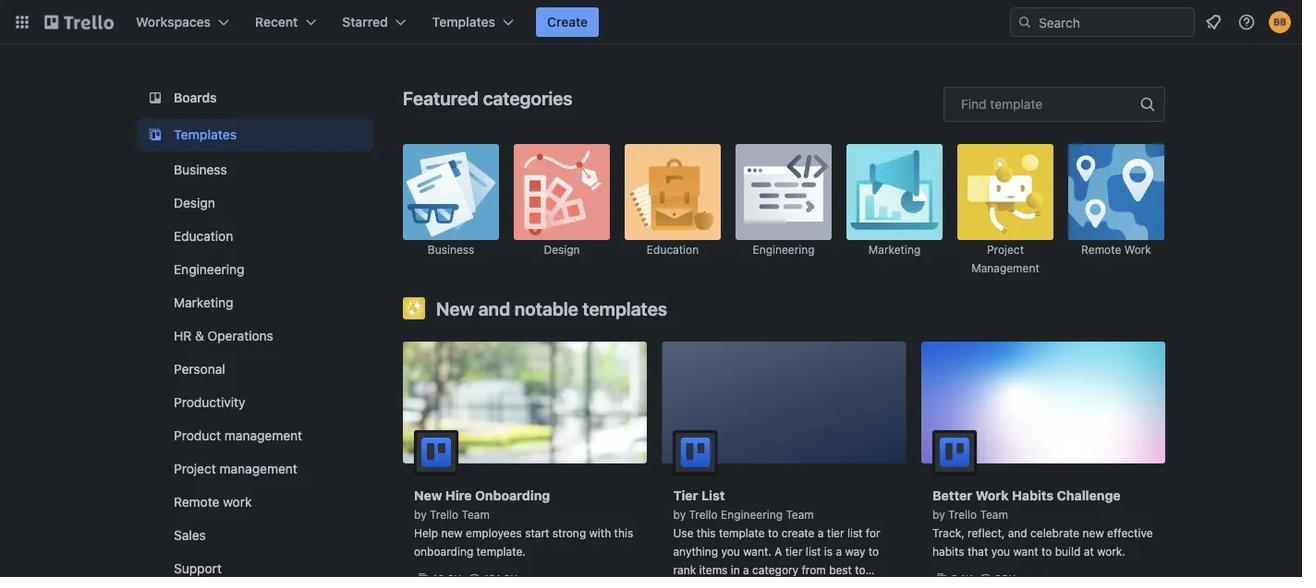 Task type: locate. For each thing, give the bounding box(es) containing it.
1 trello team image from the left
[[414, 431, 458, 475]]

remote work down remote work icon
[[1081, 244, 1151, 256]]

templates button
[[421, 7, 525, 37]]

template.
[[476, 545, 526, 558]]

find
[[961, 97, 987, 112]]

1 by from the left
[[414, 508, 427, 521]]

0 horizontal spatial to
[[768, 527, 778, 540]]

better
[[932, 488, 972, 504]]

1 vertical spatial new
[[414, 488, 442, 504]]

to inside better work habits challenge by trello team track, reflect, and celebrate new effective habits that you want to build at work.
[[1041, 545, 1052, 558]]

engineering icon image
[[736, 144, 832, 240]]

and inside better work habits challenge by trello team track, reflect, and celebrate new effective habits that you want to build at work.
[[1008, 527, 1027, 540]]

tier right the a
[[785, 545, 803, 558]]

0 horizontal spatial engineering link
[[137, 255, 373, 285]]

1 vertical spatial marketing link
[[137, 288, 373, 318]]

0 horizontal spatial you
[[721, 545, 740, 558]]

challenge
[[1057, 488, 1121, 504]]

1 vertical spatial marketing
[[174, 295, 233, 311]]

1 horizontal spatial project management link
[[957, 144, 1054, 277]]

2 by from the left
[[673, 508, 686, 521]]

2 this from the left
[[697, 527, 716, 540]]

trello down hire
[[430, 508, 459, 521]]

trello
[[430, 508, 459, 521], [689, 508, 718, 521], [948, 508, 977, 521]]

1 horizontal spatial marketing
[[868, 244, 921, 256]]

&
[[195, 329, 204, 344]]

templates
[[583, 298, 667, 319]]

by inside new hire onboarding by trello team help new employees start strong with this onboarding template.
[[414, 508, 427, 521]]

0 vertical spatial business
[[174, 162, 227, 177]]

is
[[824, 545, 833, 558]]

education link for personal "link" engineering link
[[137, 222, 373, 251]]

1 horizontal spatial business
[[428, 244, 474, 256]]

0 vertical spatial list
[[847, 527, 863, 540]]

1 vertical spatial list
[[806, 545, 821, 558]]

engineering up 'want.' on the bottom right
[[721, 508, 783, 521]]

find template
[[961, 97, 1043, 112]]

1 vertical spatial work
[[223, 495, 252, 510]]

design icon image
[[514, 144, 610, 240]]

1 horizontal spatial project
[[987, 244, 1024, 256]]

education icon image
[[625, 144, 721, 240]]

1 horizontal spatial project management
[[971, 244, 1039, 275]]

remote work
[[1081, 244, 1151, 256], [174, 495, 252, 510]]

productivity
[[174, 395, 245, 410]]

you
[[721, 545, 740, 558], [991, 545, 1010, 558]]

1 horizontal spatial design link
[[514, 144, 610, 277]]

template
[[990, 97, 1043, 112], [719, 527, 765, 540]]

1 horizontal spatial remote work
[[1081, 244, 1151, 256]]

2 trello team image from the left
[[932, 431, 977, 475]]

support link
[[137, 554, 373, 578]]

0 horizontal spatial project management
[[174, 462, 297, 477]]

new for new and notable templates
[[436, 298, 474, 319]]

template up 'want.' on the bottom right
[[719, 527, 765, 540]]

1 horizontal spatial trello
[[689, 508, 718, 521]]

2 horizontal spatial team
[[980, 508, 1008, 521]]

team
[[462, 508, 490, 521], [786, 508, 814, 521], [980, 508, 1008, 521]]

Search field
[[1032, 8, 1194, 36]]

category
[[752, 564, 799, 577]]

0 vertical spatial a
[[818, 527, 824, 540]]

1 horizontal spatial education
[[647, 244, 699, 256]]

trello inside tier list by trello engineering team use this template to create a tier list for anything you want. a tier list is a way to rank items in a category from best
[[689, 508, 718, 521]]

0 vertical spatial remote work
[[1081, 244, 1151, 256]]

list left 'is'
[[806, 545, 821, 558]]

project management down product management
[[174, 462, 297, 477]]

1 horizontal spatial design
[[544, 244, 580, 256]]

1 horizontal spatial remote work link
[[1068, 144, 1164, 277]]

management inside 'link'
[[224, 428, 302, 444]]

productivity link
[[137, 388, 373, 418]]

1 horizontal spatial business link
[[403, 144, 499, 277]]

remote work up sales
[[174, 495, 252, 510]]

business link for personal "link" engineering link
[[137, 155, 373, 185]]

to down celebrate
[[1041, 545, 1052, 558]]

1 vertical spatial templates
[[174, 127, 237, 142]]

0 horizontal spatial this
[[614, 527, 633, 540]]

template right the find
[[990, 97, 1043, 112]]

1 vertical spatial remote
[[174, 495, 219, 510]]

business
[[174, 162, 227, 177], [428, 244, 474, 256]]

design down the design icon
[[544, 244, 580, 256]]

featured
[[403, 87, 479, 109]]

template board image
[[144, 124, 166, 146]]

trello team image
[[414, 431, 458, 475], [932, 431, 977, 475]]

team inside tier list by trello engineering team use this template to create a tier list for anything you want. a tier list is a way to rank items in a category from best
[[786, 508, 814, 521]]

trello team image up hire
[[414, 431, 458, 475]]

2 vertical spatial engineering
[[721, 508, 783, 521]]

0 horizontal spatial template
[[719, 527, 765, 540]]

management down project management icon
[[971, 262, 1039, 275]]

product
[[174, 428, 221, 444]]

business icon image
[[403, 144, 499, 240]]

onboarding
[[414, 545, 473, 558]]

by
[[414, 508, 427, 521], [673, 508, 686, 521], [932, 508, 945, 521]]

habits
[[1012, 488, 1054, 504]]

by up help
[[414, 508, 427, 521]]

you right the that in the right bottom of the page
[[991, 545, 1010, 558]]

templates
[[432, 14, 495, 30], [174, 127, 237, 142]]

1 horizontal spatial team
[[786, 508, 814, 521]]

build
[[1055, 545, 1081, 558]]

templates inside dropdown button
[[432, 14, 495, 30]]

new left notable
[[436, 298, 474, 319]]

1 vertical spatial engineering
[[174, 262, 244, 277]]

project management link
[[957, 144, 1054, 277], [137, 455, 373, 484]]

management for the bottommost project management link
[[220, 462, 297, 477]]

Find template field
[[944, 87, 1165, 122]]

engineering link
[[736, 144, 832, 277], [137, 255, 373, 285]]

3 team from the left
[[980, 508, 1008, 521]]

1 team from the left
[[462, 508, 490, 521]]

engineering up &
[[174, 262, 244, 277]]

0 horizontal spatial by
[[414, 508, 427, 521]]

1 horizontal spatial engineering link
[[736, 144, 832, 277]]

remote down remote work icon
[[1081, 244, 1121, 256]]

list left for
[[847, 527, 863, 540]]

remote up sales
[[174, 495, 219, 510]]

design down templates link
[[174, 195, 215, 211]]

to up the a
[[768, 527, 778, 540]]

project down product
[[174, 462, 216, 477]]

template inside tier list by trello engineering team use this template to create a tier list for anything you want. a tier list is a way to rank items in a category from best
[[719, 527, 765, 540]]

1 horizontal spatial new
[[1083, 527, 1104, 540]]

product management link
[[137, 421, 373, 451]]

0 horizontal spatial business link
[[137, 155, 373, 185]]

1 vertical spatial remote work link
[[137, 488, 373, 518]]

1 horizontal spatial remote
[[1081, 244, 1121, 256]]

project
[[987, 244, 1024, 256], [174, 462, 216, 477]]

marketing up &
[[174, 295, 233, 311]]

personal
[[174, 362, 225, 377]]

engineering
[[753, 244, 815, 256], [174, 262, 244, 277], [721, 508, 783, 521]]

create button
[[536, 7, 599, 37]]

this up anything
[[697, 527, 716, 540]]

work
[[1124, 244, 1151, 256], [223, 495, 252, 510]]

way
[[845, 545, 865, 558]]

start
[[525, 527, 549, 540]]

2 horizontal spatial by
[[932, 508, 945, 521]]

team down work
[[980, 508, 1008, 521]]

0 horizontal spatial a
[[743, 564, 749, 577]]

track,
[[932, 527, 965, 540]]

1 horizontal spatial a
[[818, 527, 824, 540]]

trello down better
[[948, 508, 977, 521]]

templates down boards
[[174, 127, 237, 142]]

0 horizontal spatial marketing link
[[137, 288, 373, 318]]

0 vertical spatial new
[[436, 298, 474, 319]]

design
[[174, 195, 215, 211], [544, 244, 580, 256]]

1 horizontal spatial education link
[[625, 144, 721, 277]]

list
[[701, 488, 725, 504]]

1 this from the left
[[614, 527, 633, 540]]

items
[[699, 564, 728, 577]]

new up the onboarding
[[441, 527, 463, 540]]

templates up featured
[[432, 14, 495, 30]]

tier
[[827, 527, 844, 540], [785, 545, 803, 558]]

new inside new hire onboarding by trello team help new employees start strong with this onboarding template.
[[414, 488, 442, 504]]

1 horizontal spatial marketing link
[[847, 144, 943, 277]]

1 vertical spatial a
[[836, 545, 842, 558]]

1 vertical spatial project
[[174, 462, 216, 477]]

new
[[436, 298, 474, 319], [414, 488, 442, 504]]

templates link
[[137, 118, 373, 152]]

better work habits challenge by trello team track, reflect, and celebrate new effective habits that you want to build at work.
[[932, 488, 1153, 558]]

starred
[[342, 14, 388, 30]]

0 horizontal spatial remote
[[174, 495, 219, 510]]

1 horizontal spatial you
[[991, 545, 1010, 558]]

2 team from the left
[[786, 508, 814, 521]]

business link for the topmost remote work link engineering link
[[403, 144, 499, 277]]

0 horizontal spatial education
[[174, 229, 233, 244]]

education link
[[625, 144, 721, 277], [137, 222, 373, 251]]

to
[[768, 527, 778, 540], [869, 545, 879, 558], [1041, 545, 1052, 558]]

business down business icon
[[428, 244, 474, 256]]

1 horizontal spatial templates
[[432, 14, 495, 30]]

0 horizontal spatial trello team image
[[414, 431, 458, 475]]

new up at
[[1083, 527, 1104, 540]]

board image
[[144, 87, 166, 109]]

1 horizontal spatial work
[[1124, 244, 1151, 256]]

in
[[731, 564, 740, 577]]

this right the with
[[614, 527, 633, 540]]

trello team image for better
[[932, 431, 977, 475]]

categories
[[483, 87, 573, 109]]

reflect,
[[968, 527, 1005, 540]]

0 vertical spatial marketing
[[868, 244, 921, 256]]

template inside field
[[990, 97, 1043, 112]]

you inside better work habits challenge by trello team track, reflect, and celebrate new effective habits that you want to build at work.
[[991, 545, 1010, 558]]

0 vertical spatial project
[[987, 244, 1024, 256]]

new for new hire onboarding by trello team help new employees start strong with this onboarding template.
[[414, 488, 442, 504]]

0 vertical spatial project management link
[[957, 144, 1054, 277]]

project management
[[971, 244, 1039, 275], [174, 462, 297, 477]]

1 horizontal spatial and
[[1008, 527, 1027, 540]]

education
[[174, 229, 233, 244], [647, 244, 699, 256]]

onboarding
[[475, 488, 550, 504]]

1 vertical spatial template
[[719, 527, 765, 540]]

remote
[[1081, 244, 1121, 256], [174, 495, 219, 510]]

1 vertical spatial remote work
[[174, 495, 252, 510]]

tier
[[673, 488, 698, 504]]

0 vertical spatial management
[[971, 262, 1039, 275]]

hire
[[445, 488, 472, 504]]

project down project management icon
[[987, 244, 1024, 256]]

you up in
[[721, 545, 740, 558]]

0 horizontal spatial project management link
[[137, 455, 373, 484]]

new hire onboarding by trello team help new employees start strong with this onboarding template.
[[414, 488, 633, 558]]

0 horizontal spatial marketing
[[174, 295, 233, 311]]

0 horizontal spatial new
[[441, 527, 463, 540]]

2 vertical spatial a
[[743, 564, 749, 577]]

a right in
[[743, 564, 749, 577]]

2 you from the left
[[991, 545, 1010, 558]]

by inside tier list by trello engineering team use this template to create a tier list for anything you want. a tier list is a way to rank items in a category from best
[[673, 508, 686, 521]]

open information menu image
[[1237, 13, 1256, 31]]

3 by from the left
[[932, 508, 945, 521]]

0 horizontal spatial trello
[[430, 508, 459, 521]]

list
[[847, 527, 863, 540], [806, 545, 821, 558]]

trello down list
[[689, 508, 718, 521]]

1 trello from the left
[[430, 508, 459, 521]]

3 trello from the left
[[948, 508, 977, 521]]

0 horizontal spatial design
[[174, 195, 215, 211]]

and
[[478, 298, 510, 319], [1008, 527, 1027, 540]]

0 horizontal spatial education link
[[137, 222, 373, 251]]

remote work icon image
[[1068, 144, 1164, 240]]

team for hire
[[462, 508, 490, 521]]

work up 'sales' 'link'
[[223, 495, 252, 510]]

design link
[[514, 144, 610, 277], [137, 189, 373, 218]]

work
[[976, 488, 1009, 504]]

2 new from the left
[[1083, 527, 1104, 540]]

engineering link for the topmost remote work link
[[736, 144, 832, 277]]

management
[[971, 262, 1039, 275], [224, 428, 302, 444], [220, 462, 297, 477]]

2 horizontal spatial a
[[836, 545, 842, 558]]

recent
[[255, 14, 298, 30]]

1 vertical spatial and
[[1008, 527, 1027, 540]]

this inside tier list by trello engineering team use this template to create a tier list for anything you want. a tier list is a way to rank items in a category from best
[[697, 527, 716, 540]]

1 horizontal spatial this
[[697, 527, 716, 540]]

a right 'is'
[[836, 545, 842, 558]]

and left notable
[[478, 298, 510, 319]]

1 horizontal spatial by
[[673, 508, 686, 521]]

this inside new hire onboarding by trello team help new employees start strong with this onboarding template.
[[614, 527, 633, 540]]

team inside new hire onboarding by trello team help new employees start strong with this onboarding template.
[[462, 508, 490, 521]]

trello team image up better
[[932, 431, 977, 475]]

marketing link for right project management link
[[847, 144, 943, 277]]

2 vertical spatial management
[[220, 462, 297, 477]]

business down templates link
[[174, 162, 227, 177]]

0 horizontal spatial tier
[[785, 545, 803, 558]]

engineering inside tier list by trello engineering team use this template to create a tier list for anything you want. a tier list is a way to rank items in a category from best
[[721, 508, 783, 521]]

at
[[1084, 545, 1094, 558]]

marketing down marketing icon at the top right
[[868, 244, 921, 256]]

to down for
[[869, 545, 879, 558]]

a
[[818, 527, 824, 540], [836, 545, 842, 558], [743, 564, 749, 577]]

1 horizontal spatial list
[[847, 527, 863, 540]]

and up want
[[1008, 527, 1027, 540]]

management down product management 'link'
[[220, 462, 297, 477]]

1 you from the left
[[721, 545, 740, 558]]

design link for business 'link' for personal "link" engineering link
[[137, 189, 373, 218]]

engineering down engineering icon
[[753, 244, 815, 256]]

0 horizontal spatial design link
[[137, 189, 373, 218]]

2 trello from the left
[[689, 508, 718, 521]]

2 horizontal spatial trello
[[948, 508, 977, 521]]

by up use at bottom
[[673, 508, 686, 521]]

tier up 'is'
[[827, 527, 844, 540]]

team up the 'create'
[[786, 508, 814, 521]]

work down remote work icon
[[1124, 244, 1151, 256]]

1 horizontal spatial tier
[[827, 527, 844, 540]]

marketing link
[[847, 144, 943, 277], [137, 288, 373, 318]]

0 vertical spatial template
[[990, 97, 1043, 112]]

by up track,
[[932, 508, 945, 521]]

1 new from the left
[[441, 527, 463, 540]]

switch to… image
[[13, 13, 31, 31]]

team down hire
[[462, 508, 490, 521]]

2 horizontal spatial to
[[1041, 545, 1052, 558]]

a right the 'create'
[[818, 527, 824, 540]]

management down the productivity link
[[224, 428, 302, 444]]

0 vertical spatial remote
[[1081, 244, 1121, 256]]

remote work link
[[1068, 144, 1164, 277], [137, 488, 373, 518]]

1 horizontal spatial trello team image
[[932, 431, 977, 475]]

new left hire
[[414, 488, 442, 504]]

0 vertical spatial marketing link
[[847, 144, 943, 277]]

business link
[[403, 144, 499, 277], [137, 155, 373, 185]]

project management down project management icon
[[971, 244, 1039, 275]]



Task type: describe. For each thing, give the bounding box(es) containing it.
management for product management 'link'
[[224, 428, 302, 444]]

marketing link for hr & operations link
[[137, 288, 373, 318]]

starred button
[[331, 7, 417, 37]]

1 vertical spatial project management link
[[137, 455, 373, 484]]

0 vertical spatial remote work link
[[1068, 144, 1164, 277]]

operations
[[208, 329, 273, 344]]

engineering link for personal "link"
[[137, 255, 373, 285]]

create
[[547, 14, 588, 30]]

0 vertical spatial and
[[478, 298, 510, 319]]

for
[[866, 527, 880, 540]]

education link for the topmost remote work link engineering link
[[625, 144, 721, 277]]

support
[[174, 561, 222, 577]]

workspaces
[[136, 14, 211, 30]]

a
[[775, 545, 782, 558]]

trello team image for new
[[414, 431, 458, 475]]

want.
[[743, 545, 772, 558]]

use
[[673, 527, 694, 540]]

want
[[1013, 545, 1038, 558]]

hr & operations link
[[137, 322, 373, 351]]

tier list by trello engineering team use this template to create a tier list for anything you want. a tier list is a way to rank items in a category from best 
[[673, 488, 880, 578]]

design link for business 'link' corresponding to the topmost remote work link engineering link
[[514, 144, 610, 277]]

notable
[[514, 298, 578, 319]]

employees
[[466, 527, 522, 540]]

celebrate
[[1030, 527, 1080, 540]]

help
[[414, 527, 438, 540]]

by inside better work habits challenge by trello team track, reflect, and celebrate new effective habits that you want to build at work.
[[932, 508, 945, 521]]

recent button
[[244, 7, 327, 37]]

anything
[[673, 545, 718, 558]]

0 notifications image
[[1202, 11, 1224, 33]]

you inside tier list by trello engineering team use this template to create a tier list for anything you want. a tier list is a way to rank items in a category from best
[[721, 545, 740, 558]]

best
[[829, 564, 852, 577]]

from
[[802, 564, 826, 577]]

create
[[782, 527, 815, 540]]

1 horizontal spatial to
[[869, 545, 879, 558]]

sales
[[174, 528, 206, 543]]

0 horizontal spatial remote work link
[[137, 488, 373, 518]]

1 vertical spatial project management
[[174, 462, 297, 477]]

sales link
[[137, 521, 373, 551]]

project management icon image
[[957, 144, 1054, 240]]

hr & operations
[[174, 329, 273, 344]]

0 vertical spatial project management
[[971, 244, 1039, 275]]

0 vertical spatial work
[[1124, 244, 1151, 256]]

trello inside better work habits challenge by trello team track, reflect, and celebrate new effective habits that you want to build at work.
[[948, 508, 977, 521]]

1 vertical spatial tier
[[785, 545, 803, 558]]

workspaces button
[[125, 7, 240, 37]]

boards
[[174, 90, 217, 105]]

0 horizontal spatial templates
[[174, 127, 237, 142]]

back to home image
[[44, 7, 114, 37]]

product management
[[174, 428, 302, 444]]

hr
[[174, 329, 192, 344]]

trello inside new hire onboarding by trello team help new employees start strong with this onboarding template.
[[430, 508, 459, 521]]

team for list
[[786, 508, 814, 521]]

1 vertical spatial design
[[544, 244, 580, 256]]

effective
[[1107, 527, 1153, 540]]

marketing icon image
[[847, 144, 943, 240]]

personal link
[[137, 355, 373, 384]]

search image
[[1017, 15, 1032, 30]]

featured categories
[[403, 87, 573, 109]]

primary element
[[0, 0, 1302, 44]]

new inside better work habits challenge by trello team track, reflect, and celebrate new effective habits that you want to build at work.
[[1083, 527, 1104, 540]]

work.
[[1097, 545, 1126, 558]]

1 vertical spatial business
[[428, 244, 474, 256]]

habits
[[932, 545, 964, 558]]

strong
[[552, 527, 586, 540]]

rank
[[673, 564, 696, 577]]

0 horizontal spatial remote work
[[174, 495, 252, 510]]

0 horizontal spatial work
[[223, 495, 252, 510]]

0 horizontal spatial project
[[174, 462, 216, 477]]

with
[[589, 527, 611, 540]]

0 vertical spatial engineering
[[753, 244, 815, 256]]

team inside better work habits challenge by trello team track, reflect, and celebrate new effective habits that you want to build at work.
[[980, 508, 1008, 521]]

that
[[967, 545, 988, 558]]

new and notable templates
[[436, 298, 667, 319]]

0 vertical spatial tier
[[827, 527, 844, 540]]

bob builder (bobbuilder40) image
[[1269, 11, 1291, 33]]

trello engineering team image
[[673, 431, 718, 475]]

boards link
[[137, 81, 373, 115]]

new inside new hire onboarding by trello team help new employees start strong with this onboarding template.
[[441, 527, 463, 540]]



Task type: vqa. For each thing, say whether or not it's contained in the screenshot.
this
yes



